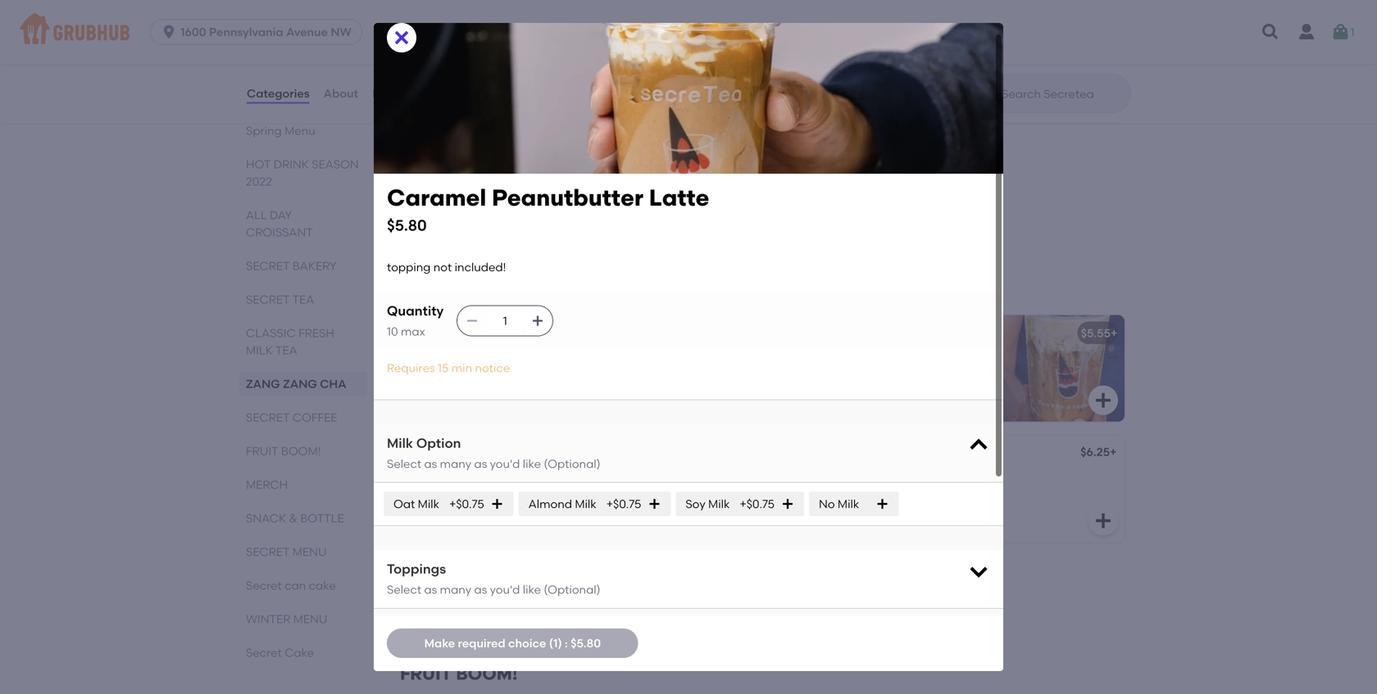 Task type: describe. For each thing, give the bounding box(es) containing it.
1 horizontal spatial boom!
[[456, 664, 518, 685]]

you'd inside toppings select as many as you'd like (optional)
[[490, 583, 520, 597]]

snack
[[246, 512, 286, 526]]

max
[[401, 325, 425, 339]]

about
[[324, 86, 358, 100]]

topping not included! for strawberry
[[413, 171, 532, 185]]

strawberry
[[413, 148, 476, 162]]

can
[[285, 579, 306, 593]]

no milk
[[819, 497, 859, 511]]

soy
[[686, 497, 706, 511]]

$6.25 +
[[1081, 445, 1117, 459]]

menu
[[285, 124, 315, 138]]

cheese foam cold brew w. brown sugar image
[[1002, 315, 1125, 422]]

peanut butter lotus dirty milk image
[[1002, 16, 1125, 123]]

cake
[[309, 579, 336, 593]]

lotus
[[861, 27, 892, 41]]

many inside toppings select as many as you'd like (optional)
[[440, 583, 472, 597]]

winter
[[246, 612, 291, 626]]

quantity 10 max
[[387, 303, 444, 339]]

$5.80 + for oero dirty milk
[[713, 27, 751, 41]]

categories
[[247, 86, 310, 100]]

choice
[[508, 637, 546, 650]]

w.
[[921, 326, 935, 340]]

oat milk
[[394, 497, 439, 511]]

2022
[[246, 175, 272, 189]]

merch
[[246, 478, 288, 492]]

like inside milk option select as many as you'd like (optional)
[[523, 457, 541, 471]]

secret for secret can cake
[[246, 579, 282, 593]]

cold
[[860, 326, 887, 340]]

secret down "snack"
[[246, 545, 290, 559]]

secret down zang zang cha
[[246, 411, 290, 425]]

not for caramel
[[460, 350, 478, 363]]

not for secret
[[460, 591, 478, 605]]

secret for secret latte
[[413, 567, 450, 581]]

svg image inside 1 button
[[1331, 22, 1351, 42]]

included! up input item quantity number field
[[455, 260, 506, 274]]

spring menu
[[246, 124, 315, 138]]

included! for oero dirty milk
[[481, 50, 532, 64]]

brown
[[938, 326, 974, 340]]

nw
[[331, 25, 352, 39]]

toppings
[[387, 561, 446, 577]]

:
[[565, 637, 568, 650]]

almond
[[529, 497, 572, 511]]

milk
[[246, 344, 273, 357]]

winter menu
[[246, 612, 328, 626]]

toppings select as many as you'd like (optional)
[[387, 561, 601, 597]]

topping for marble
[[413, 470, 457, 484]]

included! for marble coffee
[[481, 470, 532, 484]]

topping for oero
[[413, 50, 457, 64]]

secret menu
[[246, 545, 327, 559]]

milk up the caramel peanutbutter latte $5.80 on the top of the page
[[508, 148, 531, 162]]

categories button
[[246, 64, 310, 123]]

menu for winter menu
[[293, 612, 328, 626]]

marble coffee
[[413, 447, 494, 461]]

topping for secret
[[413, 591, 457, 605]]

hot
[[246, 157, 271, 171]]

day
[[270, 208, 292, 222]]

milk right the soy
[[708, 497, 730, 511]]

classic
[[246, 326, 296, 340]]

caramel peanutbutter latte $5.80
[[387, 184, 710, 235]]

1 vertical spatial secret coffee
[[246, 411, 337, 425]]

sugar
[[976, 326, 1010, 340]]

all
[[246, 208, 267, 222]]

caramel for caramel peanutbutter latte $5.80
[[387, 184, 486, 212]]

caramel peanutbutter latte image
[[635, 315, 758, 422]]

not up no milk
[[827, 470, 846, 484]]

secret down croissant
[[246, 259, 290, 273]]

Search Secretea search field
[[1000, 86, 1126, 102]]

0 horizontal spatial fruit
[[246, 444, 278, 458]]

zang zang cha
[[246, 377, 347, 391]]

$5.55
[[1081, 326, 1111, 340]]

topping not included! for oero
[[413, 50, 532, 64]]

peanut
[[781, 27, 821, 41]]

+ for oero dirty milk image
[[744, 27, 751, 41]]

secret for secret cake
[[246, 646, 282, 660]]

cha
[[320, 377, 347, 391]]

secret can cake
[[246, 579, 336, 593]]

1600
[[180, 25, 206, 39]]

$5.80 inside the caramel peanutbutter latte $5.80
[[387, 217, 427, 235]]

oat
[[394, 497, 415, 511]]

not for strawberry
[[460, 171, 478, 185]]

topping not included! up quantity
[[387, 260, 506, 274]]

select inside milk option select as many as you'd like (optional)
[[387, 457, 422, 471]]

milk option select as many as you'd like (optional)
[[387, 435, 601, 471]]

milk right lotus
[[924, 27, 947, 41]]

1
[[1351, 25, 1355, 39]]

topping not included! for marble
[[413, 470, 532, 484]]

min
[[452, 361, 472, 375]]

reviews
[[372, 86, 418, 100]]

secret tea
[[246, 293, 314, 307]]

requires 15 min notice
[[387, 361, 510, 375]]

fresh
[[299, 326, 334, 340]]

2 zang from the left
[[283, 377, 317, 391]]

tea inside classic fresh milk tea
[[275, 344, 297, 357]]

dirty for strawberry dirty milk
[[478, 148, 505, 162]]

&
[[289, 512, 298, 526]]

cheese foam cold brew w. brown sugar
[[781, 326, 1010, 340]]

cake
[[285, 646, 314, 660]]

milk right no
[[838, 497, 859, 511]]

peanut butter lotus dirty milk
[[781, 27, 947, 41]]

soy milk
[[686, 497, 730, 511]]

reviews button
[[371, 64, 419, 123]]

included! for secret latte
[[481, 591, 532, 605]]

(optional) inside milk option select as many as you'd like (optional)
[[544, 457, 601, 471]]

topping not included! up no milk
[[781, 470, 900, 484]]

pennsylvania
[[209, 25, 283, 39]]

0 horizontal spatial coffee
[[293, 411, 337, 425]]

strawberry dirty milk
[[413, 148, 531, 162]]

topping for peanut
[[781, 50, 824, 64]]

1 horizontal spatial coffee
[[473, 277, 543, 298]]



Task type: vqa. For each thing, say whether or not it's contained in the screenshot.
to in the would you like to add more veggies? optional - choose a maximum of 2. maximum number of options exceeded
no



Task type: locate. For each thing, give the bounding box(es) containing it.
many inside milk option select as many as you'd like (optional)
[[440, 457, 472, 471]]

1600 pennsylvania avenue nw
[[180, 25, 352, 39]]

brew
[[890, 326, 918, 340]]

dirty right oero
[[444, 27, 471, 41]]

$5.80 + for strawberry dirty milk
[[713, 148, 751, 162]]

secret up the make
[[413, 567, 450, 581]]

topping not included! for peanut
[[781, 50, 900, 64]]

0 vertical spatial latte
[[649, 184, 710, 212]]

(optional) up almond milk
[[544, 457, 601, 471]]

1 $5.80 + from the top
[[713, 27, 751, 41]]

1 vertical spatial menu
[[293, 612, 328, 626]]

classic fresh milk tea
[[246, 326, 334, 357]]

svg image
[[1261, 22, 1281, 42], [1331, 22, 1351, 42], [161, 24, 177, 40], [726, 91, 746, 111], [531, 314, 545, 328], [726, 391, 746, 410], [1094, 391, 1113, 410], [648, 498, 661, 511], [781, 498, 794, 511], [726, 511, 746, 531], [1094, 511, 1113, 531], [967, 560, 990, 583]]

latte inside the caramel peanutbutter latte $5.80
[[649, 184, 710, 212]]

many down option
[[440, 457, 472, 471]]

peanutbutter for caramel peanutbutter latte
[[465, 326, 540, 340]]

hot drink season 2022
[[246, 157, 359, 189]]

not for peanut
[[827, 50, 846, 64]]

latte for caramel peanutbutter latte
[[543, 326, 573, 340]]

caramel
[[387, 184, 486, 212], [413, 326, 463, 340]]

milk right almond
[[575, 497, 597, 511]]

(optional) inside toppings select as many as you'd like (optional)
[[544, 583, 601, 597]]

as
[[424, 457, 437, 471], [474, 457, 487, 471], [424, 583, 437, 597], [474, 583, 487, 597]]

topping not included! down caramel peanutbutter latte
[[413, 350, 532, 363]]

select inside toppings select as many as you'd like (optional)
[[387, 583, 422, 597]]

1 many from the top
[[440, 457, 472, 471]]

2 (optional) from the top
[[544, 583, 601, 597]]

secret coffee down zang zang cha
[[246, 411, 337, 425]]

select down option
[[387, 457, 422, 471]]

not
[[460, 50, 478, 64], [827, 50, 846, 64], [460, 171, 478, 185], [434, 260, 452, 274], [460, 350, 478, 363], [460, 470, 478, 484], [827, 470, 846, 484], [460, 591, 478, 605]]

notice
[[475, 361, 510, 375]]

0 horizontal spatial +$0.75
[[449, 497, 484, 511]]

not up quantity
[[434, 260, 452, 274]]

1 horizontal spatial fruit
[[400, 664, 452, 685]]

like inside toppings select as many as you'd like (optional)
[[523, 583, 541, 597]]

1 vertical spatial (optional)
[[544, 583, 601, 597]]

included! down strawberry dirty milk
[[481, 171, 532, 185]]

fruit down the make
[[400, 664, 452, 685]]

0 vertical spatial tea
[[292, 293, 314, 307]]

1 vertical spatial caramel
[[413, 326, 463, 340]]

boom! down required
[[456, 664, 518, 685]]

strawberry dirty milk image
[[635, 137, 758, 243]]

1 vertical spatial $5.80 +
[[713, 148, 751, 162]]

topping down oero
[[413, 50, 457, 64]]

drink
[[274, 157, 309, 171]]

almond milk
[[529, 497, 597, 511]]

(1)
[[549, 637, 562, 650]]

butter
[[824, 27, 858, 41]]

1 vertical spatial fruit
[[400, 664, 452, 685]]

2 vertical spatial latte
[[452, 567, 482, 581]]

+$0.75 right "oat milk"
[[449, 497, 484, 511]]

coffee down cha
[[293, 411, 337, 425]]

1 horizontal spatial secret coffee
[[400, 277, 543, 298]]

1 horizontal spatial zang
[[283, 377, 317, 391]]

1 +$0.75 from the left
[[449, 497, 484, 511]]

marble
[[413, 447, 453, 461]]

svg image
[[392, 28, 412, 48], [1094, 91, 1113, 111], [466, 314, 479, 328], [967, 434, 990, 457], [491, 498, 504, 511], [876, 498, 889, 511], [726, 599, 746, 619]]

1 select from the top
[[387, 457, 422, 471]]

0 vertical spatial fruit
[[246, 444, 278, 458]]

fruit boom!
[[246, 444, 321, 458], [400, 664, 518, 685]]

1 vertical spatial coffee
[[293, 411, 337, 425]]

topping down the marble
[[413, 470, 457, 484]]

0 vertical spatial boom!
[[281, 444, 321, 458]]

2 select from the top
[[387, 583, 422, 597]]

not down secret latte
[[460, 591, 478, 605]]

included! down lotus
[[848, 50, 900, 64]]

oero dirty milk
[[413, 27, 496, 41]]

included! for caramel peanutbutter latte
[[481, 350, 532, 363]]

+$0.75 for oat milk
[[449, 497, 484, 511]]

fruit up merch
[[246, 444, 278, 458]]

spring
[[246, 124, 282, 138]]

1 horizontal spatial dirty
[[478, 148, 505, 162]]

required
[[458, 637, 506, 650]]

+$0.75 right almond milk
[[606, 497, 641, 511]]

+ for the 'strawberry dirty milk' image
[[744, 148, 751, 162]]

+$0.75 right 'soy milk'
[[740, 497, 775, 511]]

2 many from the top
[[440, 583, 472, 597]]

latte for caramel peanutbutter latte $5.80
[[649, 184, 710, 212]]

croissant
[[246, 225, 313, 239]]

make
[[424, 637, 455, 650]]

svg image inside 1600 pennsylvania avenue nw button
[[161, 24, 177, 40]]

+ for 'cheese foam cold brew w. brown sugar' image
[[1111, 326, 1118, 340]]

1 vertical spatial fruit boom!
[[400, 664, 518, 685]]

boom! up merch
[[281, 444, 321, 458]]

0 vertical spatial select
[[387, 457, 422, 471]]

1 vertical spatial boom!
[[456, 664, 518, 685]]

caramel inside the caramel peanutbutter latte $5.80
[[387, 184, 486, 212]]

tea down bakery
[[292, 293, 314, 307]]

included! for strawberry dirty milk
[[481, 171, 532, 185]]

dirty for oero dirty milk
[[444, 27, 471, 41]]

1 vertical spatial you'd
[[490, 583, 520, 597]]

snack & bottle
[[246, 512, 344, 526]]

0 vertical spatial like
[[523, 457, 541, 471]]

3 +$0.75 from the left
[[740, 497, 775, 511]]

you'd
[[490, 457, 520, 471], [490, 583, 520, 597]]

marble coffee image
[[635, 436, 758, 542]]

boom!
[[281, 444, 321, 458], [456, 664, 518, 685]]

avenue
[[286, 25, 328, 39]]

0 vertical spatial caramel
[[387, 184, 486, 212]]

menu down bottle
[[293, 545, 327, 559]]

fruit boom! down the make
[[400, 664, 518, 685]]

+$0.75
[[449, 497, 484, 511], [606, 497, 641, 511], [740, 497, 775, 511]]

1 you'd from the top
[[490, 457, 520, 471]]

15
[[438, 361, 449, 375]]

make required choice (1) : $5.80
[[424, 637, 601, 650]]

dirty right lotus
[[894, 27, 921, 41]]

0 horizontal spatial fruit boom!
[[246, 444, 321, 458]]

not down oero dirty milk
[[460, 50, 478, 64]]

2 +$0.75 from the left
[[606, 497, 641, 511]]

option
[[416, 435, 461, 451]]

(optional) up :
[[544, 583, 601, 597]]

$5.55 +
[[1081, 326, 1118, 340]]

fruit boom! up merch
[[246, 444, 321, 458]]

zang left cha
[[283, 377, 317, 391]]

zang
[[246, 377, 280, 391], [283, 377, 317, 391]]

2 horizontal spatial latte
[[649, 184, 710, 212]]

topping up quantity
[[387, 260, 431, 274]]

oero dirty milk image
[[635, 16, 758, 123]]

topping down secret latte
[[413, 591, 457, 605]]

topping not included! down secret latte
[[413, 591, 532, 605]]

menu for secret menu
[[293, 545, 327, 559]]

$5.80
[[713, 27, 744, 41], [713, 148, 744, 162], [387, 217, 427, 235], [571, 637, 601, 650]]

0 vertical spatial (optional)
[[544, 457, 601, 471]]

Input item quantity number field
[[487, 306, 523, 336]]

not down butter
[[827, 50, 846, 64]]

1 vertical spatial like
[[523, 583, 541, 597]]

peanutbutter
[[492, 184, 644, 212], [465, 326, 540, 340]]

menu
[[293, 545, 327, 559], [293, 612, 328, 626]]

0 vertical spatial secret coffee
[[400, 277, 543, 298]]

secret left the can
[[246, 579, 282, 593]]

not for oero
[[460, 50, 478, 64]]

caramel down strawberry
[[387, 184, 486, 212]]

tea down classic
[[275, 344, 297, 357]]

1 horizontal spatial +$0.75
[[606, 497, 641, 511]]

bakery
[[293, 259, 337, 273]]

0 vertical spatial coffee
[[473, 277, 543, 298]]

1 (optional) from the top
[[544, 457, 601, 471]]

milk left option
[[387, 435, 413, 451]]

0 vertical spatial fruit boom!
[[246, 444, 321, 458]]

caramel down quantity
[[413, 326, 463, 340]]

included! down coffee
[[481, 470, 532, 484]]

season
[[312, 157, 359, 171]]

1 like from the top
[[523, 457, 541, 471]]

requires
[[387, 361, 435, 375]]

milk inside milk option select as many as you'd like (optional)
[[387, 435, 413, 451]]

0 vertical spatial many
[[440, 457, 472, 471]]

oero
[[413, 27, 441, 41]]

caramel peanutbutter latte
[[413, 326, 573, 340]]

zang down milk
[[246, 377, 280, 391]]

you'd inside milk option select as many as you'd like (optional)
[[490, 457, 520, 471]]

included! up no milk
[[848, 470, 900, 484]]

like up almond
[[523, 457, 541, 471]]

1 button
[[1331, 17, 1355, 47]]

topping down peanut
[[781, 50, 824, 64]]

topping not included! for caramel
[[413, 350, 532, 363]]

secret latte
[[413, 567, 482, 581]]

topping not included! down butter
[[781, 50, 900, 64]]

0 horizontal spatial latte
[[452, 567, 482, 581]]

no
[[819, 497, 835, 511]]

milk right oat
[[418, 497, 439, 511]]

0 horizontal spatial dirty
[[444, 27, 471, 41]]

(optional)
[[544, 457, 601, 471], [544, 583, 601, 597]]

fruit
[[246, 444, 278, 458], [400, 664, 452, 685]]

topping not included! for secret
[[413, 591, 532, 605]]

not down strawberry dirty milk
[[460, 171, 478, 185]]

1 vertical spatial peanutbutter
[[465, 326, 540, 340]]

1600 pennsylvania avenue nw button
[[150, 19, 369, 45]]

1 vertical spatial select
[[387, 583, 422, 597]]

select down toppings
[[387, 583, 422, 597]]

menu up the cake
[[293, 612, 328, 626]]

not right 15
[[460, 350, 478, 363]]

secret up quantity
[[400, 277, 469, 298]]

topping down strawberry
[[413, 171, 457, 185]]

many down secret latte
[[440, 583, 472, 597]]

foam
[[826, 326, 858, 340]]

topping up no
[[781, 470, 824, 484]]

0 vertical spatial peanutbutter
[[492, 184, 644, 212]]

all day croissant
[[246, 208, 313, 239]]

secret cake
[[246, 646, 314, 660]]

included! up make required choice (1) : $5.80
[[481, 591, 532, 605]]

coffee up input item quantity number field
[[473, 277, 543, 298]]

secret coffee up input item quantity number field
[[400, 277, 543, 298]]

1 vertical spatial latte
[[543, 326, 573, 340]]

latte
[[649, 184, 710, 212], [543, 326, 573, 340], [452, 567, 482, 581]]

10
[[387, 325, 398, 339]]

search icon image
[[976, 84, 995, 103]]

cheese
[[781, 326, 823, 340]]

like up choice
[[523, 583, 541, 597]]

+
[[744, 27, 751, 41], [744, 148, 751, 162], [1111, 326, 1118, 340], [1110, 445, 1117, 459]]

$6.25
[[1081, 445, 1110, 459]]

topping not included! down oero dirty milk
[[413, 50, 532, 64]]

dirty right strawberry
[[478, 148, 505, 162]]

2 $5.80 + from the top
[[713, 148, 751, 162]]

secret
[[413, 567, 450, 581], [246, 579, 282, 593], [246, 646, 282, 660]]

peanutbutter inside the caramel peanutbutter latte $5.80
[[492, 184, 644, 212]]

0 vertical spatial $5.80 +
[[713, 27, 751, 41]]

caramel for caramel peanutbutter latte
[[413, 326, 463, 340]]

dirty
[[444, 27, 471, 41], [894, 27, 921, 41], [478, 148, 505, 162]]

topping not included! down coffee
[[413, 470, 532, 484]]

coffee
[[456, 447, 494, 461]]

0 horizontal spatial boom!
[[281, 444, 321, 458]]

topping not included! down strawberry dirty milk
[[413, 171, 532, 185]]

+$0.75 for almond milk
[[606, 497, 641, 511]]

topping for strawberry
[[413, 171, 457, 185]]

0 horizontal spatial secret coffee
[[246, 411, 337, 425]]

secret bakery
[[246, 259, 337, 273]]

2 horizontal spatial +$0.75
[[740, 497, 775, 511]]

included! down oero dirty milk
[[481, 50, 532, 64]]

0 horizontal spatial zang
[[246, 377, 280, 391]]

1 zang from the left
[[246, 377, 280, 391]]

included! for peanut butter lotus dirty milk
[[848, 50, 900, 64]]

secret
[[246, 259, 290, 273], [400, 277, 469, 298], [246, 293, 290, 307], [246, 411, 290, 425], [246, 545, 290, 559]]

included! down caramel peanutbutter latte
[[481, 350, 532, 363]]

1 vertical spatial tea
[[275, 344, 297, 357]]

secret up classic
[[246, 293, 290, 307]]

0 vertical spatial menu
[[293, 545, 327, 559]]

bottle
[[300, 512, 344, 526]]

not for marble
[[460, 470, 478, 484]]

quantity
[[387, 303, 444, 319]]

0 vertical spatial you'd
[[490, 457, 520, 471]]

topping down max
[[413, 350, 457, 363]]

+$0.75 for soy milk
[[740, 497, 775, 511]]

2 you'd from the top
[[490, 583, 520, 597]]

main navigation navigation
[[0, 0, 1377, 64]]

2 horizontal spatial dirty
[[894, 27, 921, 41]]

about button
[[323, 64, 359, 123]]

milk right oero
[[473, 27, 496, 41]]

secret down winter
[[246, 646, 282, 660]]

topping for caramel
[[413, 350, 457, 363]]

1 horizontal spatial latte
[[543, 326, 573, 340]]

peanutbutter for caramel peanutbutter latte $5.80
[[492, 184, 644, 212]]

topping
[[413, 50, 457, 64], [781, 50, 824, 64], [413, 171, 457, 185], [387, 260, 431, 274], [413, 350, 457, 363], [413, 470, 457, 484], [781, 470, 824, 484], [413, 591, 457, 605]]

secret coffee
[[400, 277, 543, 298], [246, 411, 337, 425]]

1 horizontal spatial fruit boom!
[[400, 664, 518, 685]]

not down coffee
[[460, 470, 478, 484]]

$5.80 +
[[713, 27, 751, 41], [713, 148, 751, 162]]

2 like from the top
[[523, 583, 541, 597]]

1 vertical spatial many
[[440, 583, 472, 597]]



